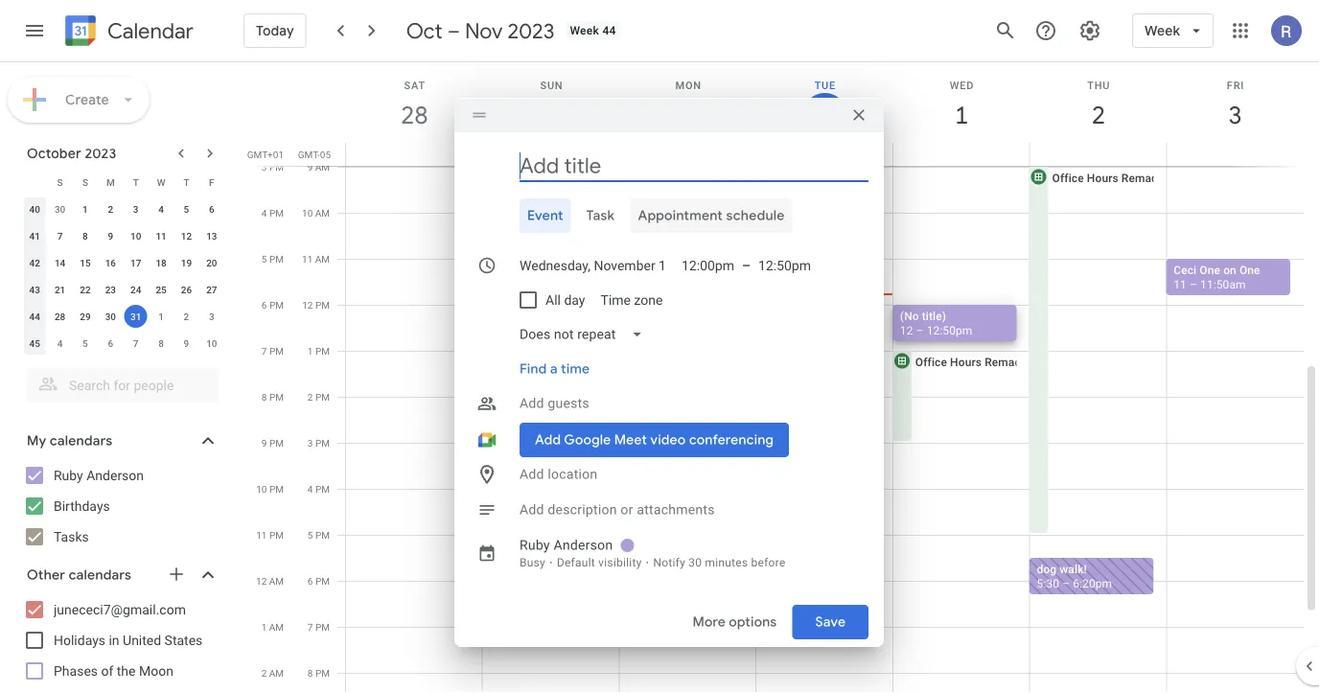 Task type: vqa. For each thing, say whether or not it's contained in the screenshot.


Task type: describe. For each thing, give the bounding box(es) containing it.
3 right 9 pm
[[308, 437, 313, 449]]

45
[[29, 338, 40, 349]]

2 one from the left
[[1240, 263, 1261, 277]]

10 for 10 element
[[130, 230, 141, 242]]

0 horizontal spatial 3 pm
[[262, 161, 284, 173]]

shark attack! marathon
[[492, 147, 613, 160]]

pm left 10 am on the left top
[[269, 207, 284, 219]]

0 vertical spatial 4 pm
[[262, 207, 284, 219]]

3 inside november 3 element
[[209, 311, 214, 322]]

28 element
[[48, 305, 72, 328]]

november 6 element
[[99, 332, 122, 355]]

12 for 12 pm
[[302, 299, 313, 311]]

add for add description or attachments
[[520, 502, 544, 518]]

3 down gmt+01
[[262, 161, 267, 173]]

time
[[561, 361, 590, 378]]

november 8 element
[[150, 332, 173, 355]]

add other calendars image
[[167, 565, 186, 584]]

– inside (no title) 12 – 12:50pm
[[916, 324, 924, 337]]

0 vertical spatial 44
[[603, 24, 616, 37]]

1 horizontal spatial 3 pm
[[308, 437, 330, 449]]

gmt+01
[[247, 149, 284, 160]]

event
[[527, 207, 564, 224]]

to element
[[742, 258, 751, 274]]

the for after
[[828, 562, 845, 576]]

6 up 13 element
[[209, 203, 214, 215]]

november 7 element
[[124, 332, 147, 355]]

15
[[80, 257, 91, 269]]

calendar element
[[61, 12, 194, 54]]

time zone button
[[593, 283, 671, 317]]

9 left 10 element
[[108, 230, 113, 242]]

ruby inside my calendars list
[[54, 468, 83, 483]]

1 vertical spatial 5 pm
[[308, 529, 330, 541]]

11 for 11 pm
[[256, 529, 267, 541]]

Search for people text field
[[38, 368, 207, 403]]

31, today element
[[124, 305, 147, 328]]

1 vertical spatial 7 pm
[[308, 621, 330, 633]]

28 link
[[393, 93, 437, 137]]

november 3 element
[[200, 305, 223, 328]]

holidays
[[54, 632, 106, 648]]

office hours remade down 12:50pm
[[916, 355, 1028, 369]]

appointment schedule button
[[630, 199, 793, 233]]

hours down shark attack! marathon row
[[814, 171, 845, 185]]

22
[[80, 284, 91, 295]]

add for add guests
[[520, 396, 544, 411]]

4 cell from the left
[[1167, 143, 1303, 166]]

13 element
[[200, 224, 223, 247]]

1 vertical spatial 2023
[[85, 145, 116, 162]]

week button
[[1133, 8, 1214, 54]]

holidays in united states
[[54, 632, 203, 648]]

1 one from the left
[[1200, 263, 1221, 277]]

pm right 1 am
[[315, 621, 330, 633]]

after
[[800, 562, 825, 576]]

1 vertical spatial anderson
[[554, 538, 613, 553]]

3 up 10 element
[[133, 203, 139, 215]]

tasks
[[54, 529, 89, 545]]

1 horizontal spatial 6 pm
[[308, 575, 330, 587]]

26 element
[[175, 278, 198, 301]]

today
[[256, 22, 294, 39]]

23 element
[[99, 278, 122, 301]]

1 inside wed 1
[[954, 99, 968, 131]]

9 am
[[307, 161, 330, 173]]

1 s from the left
[[57, 176, 63, 188]]

13
[[206, 230, 217, 242]]

thu 2
[[1088, 79, 1111, 131]]

wed
[[950, 79, 975, 91]]

40
[[29, 203, 40, 215]]

10 element
[[124, 224, 147, 247]]

4 right 10 pm in the bottom left of the page
[[308, 483, 313, 495]]

– inside "ceci one on one 11 – 11:50am"
[[1190, 278, 1198, 291]]

– right start time text box
[[742, 258, 751, 274]]

10 for 10 am
[[302, 207, 313, 219]]

Start time text field
[[682, 248, 735, 283]]

f
[[209, 176, 214, 188]]

12 am
[[256, 575, 284, 587]]

2 inside thu 2
[[1091, 99, 1105, 131]]

pm right 10 pm in the bottom left of the page
[[315, 483, 330, 495]]

10 am
[[302, 207, 330, 219]]

after-
[[848, 562, 877, 576]]

1 horizontal spatial 4 pm
[[308, 483, 330, 495]]

6 inside 'november 6' element
[[108, 338, 113, 349]]

pm down gmt+01
[[269, 161, 284, 173]]

15 element
[[74, 251, 97, 274]]

default visibility
[[557, 556, 642, 570]]

7 right november 10 element
[[262, 345, 267, 357]]

calendars for my calendars
[[50, 433, 113, 450]]

description
[[548, 502, 617, 518]]

row containing 40
[[22, 196, 224, 222]]

9 for 9 am
[[307, 161, 313, 173]]

office hours remade down 2 link
[[1053, 171, 1165, 185]]

w
[[157, 176, 165, 188]]

22 element
[[74, 278, 97, 301]]

dog
[[1037, 562, 1057, 576]]

12 pm
[[302, 299, 330, 311]]

day
[[564, 292, 585, 308]]

add description or attachments
[[520, 502, 715, 518]]

– right oct
[[448, 17, 460, 44]]

2 for 2 am
[[261, 667, 267, 679]]

gmt-
[[298, 149, 320, 160]]

8 up 15 element
[[83, 230, 88, 242]]

Start date text field
[[520, 254, 666, 277]]

29 element
[[74, 305, 97, 328]]

19
[[181, 257, 192, 269]]

fri 3
[[1227, 79, 1245, 131]]

24
[[130, 284, 141, 295]]

1 horizontal spatial ruby anderson
[[520, 538, 613, 553]]

12:50pm
[[927, 324, 973, 337]]

attachments
[[637, 502, 715, 518]]

pm left the 11 am
[[269, 253, 284, 265]]

21 element
[[48, 278, 72, 301]]

30 link
[[666, 93, 710, 137]]

create button
[[8, 77, 149, 123]]

minutes
[[705, 556, 748, 570]]

1 horizontal spatial 29
[[537, 99, 564, 131]]

in
[[109, 632, 119, 648]]

16
[[105, 257, 116, 269]]

sun
[[540, 79, 563, 91]]

find a time button
[[512, 352, 598, 386]]

28 inside october 2023 grid
[[55, 311, 65, 322]]

october 2023 grid
[[18, 169, 224, 357]]

21
[[55, 284, 65, 295]]

pm right the 12 am
[[315, 575, 330, 587]]

other calendars list
[[4, 595, 238, 687]]

18 element
[[150, 251, 173, 274]]

30 right '40'
[[55, 203, 65, 215]]

other calendars
[[27, 567, 131, 584]]

27 element
[[200, 278, 223, 301]]

today button
[[244, 8, 307, 54]]

7 right 1 am
[[308, 621, 313, 633]]

add for add location
[[520, 467, 544, 482]]

anderson inside my calendars list
[[87, 468, 144, 483]]

shark attack! marathon row
[[338, 143, 1320, 166]]

pm left 1 pm at the left of the page
[[269, 345, 284, 357]]

october 2023
[[27, 145, 116, 162]]

10 pm
[[256, 483, 284, 495]]

3 link
[[1214, 93, 1258, 137]]

2pm
[[785, 416, 808, 429]]

my calendars
[[27, 433, 113, 450]]

my calendars button
[[4, 426, 238, 456]]

november 2 element
[[175, 305, 198, 328]]

add location
[[520, 467, 598, 482]]

am for 2 am
[[269, 667, 284, 679]]

2 link
[[1077, 93, 1121, 137]]

1 right september 30 element on the top
[[83, 203, 88, 215]]

september 30 element
[[48, 198, 72, 221]]

week for week
[[1145, 22, 1181, 39]]

office hours remade down shark attack! marathon row
[[779, 171, 891, 185]]

office down 2 link
[[1053, 171, 1084, 185]]

8 up 9 pm
[[262, 391, 267, 403]]

phases of the moon
[[54, 663, 173, 679]]

11 inside "ceci one on one 11 – 11:50am"
[[1174, 278, 1187, 291]]

default
[[557, 556, 595, 570]]

11 for 11 am
[[302, 253, 313, 265]]

5 up 12 element
[[184, 203, 189, 215]]

20
[[206, 257, 217, 269]]

row containing 41
[[22, 222, 224, 249]]

31 link
[[803, 93, 847, 137]]

nov
[[465, 17, 503, 44]]

19 element
[[175, 251, 198, 274]]

44 inside october 2023 grid
[[29, 311, 40, 322]]

dog walk! 5:30 – 6:20pm
[[1037, 562, 1113, 590]]

End time text field
[[759, 248, 811, 283]]

am for 9 am
[[315, 161, 330, 173]]

10 for 10 pm
[[256, 483, 267, 495]]

43
[[29, 284, 40, 295]]

pm up 10 pm in the bottom left of the page
[[269, 437, 284, 449]]

marathon
[[563, 147, 613, 160]]



Task type: locate. For each thing, give the bounding box(es) containing it.
fri
[[1227, 79, 1245, 91]]

tab list
[[470, 199, 869, 233]]

row group
[[22, 196, 224, 357]]

row containing 44
[[22, 303, 224, 330]]

november 4 element
[[48, 332, 72, 355]]

7 right 41
[[57, 230, 63, 242]]

0 horizontal spatial 2023
[[85, 145, 116, 162]]

or
[[621, 502, 634, 518]]

1 for 1 pm
[[308, 345, 313, 357]]

17
[[130, 257, 141, 269]]

ruby anderson
[[54, 468, 144, 483], [520, 538, 613, 553]]

11 element
[[150, 224, 173, 247]]

pm down 10 pm in the bottom left of the page
[[269, 529, 284, 541]]

0 vertical spatial the
[[828, 562, 845, 576]]

31 cell
[[123, 303, 149, 330]]

am down 1 am
[[269, 667, 284, 679]]

4 row from the top
[[22, 249, 224, 276]]

30 right notify
[[689, 556, 702, 570]]

1 horizontal spatial 31
[[811, 100, 837, 130]]

29 right 28 element
[[80, 311, 91, 322]]

week right settings menu icon
[[1145, 22, 1181, 39]]

0 vertical spatial 28
[[400, 99, 427, 131]]

2 row from the top
[[22, 196, 224, 222]]

event button
[[520, 199, 571, 233]]

1 horizontal spatial 8 pm
[[308, 667, 330, 679]]

attack!
[[524, 147, 561, 160]]

0 horizontal spatial 31
[[130, 311, 141, 322]]

row containing 45
[[22, 330, 224, 357]]

task
[[587, 207, 615, 224]]

0 horizontal spatial 8 pm
[[262, 391, 284, 403]]

tue
[[815, 79, 836, 91]]

the inside list
[[117, 663, 136, 679]]

5 left the 11 am
[[262, 253, 267, 265]]

add left location
[[520, 467, 544, 482]]

0 vertical spatial 7 pm
[[262, 345, 284, 357]]

calendars for other calendars
[[69, 567, 131, 584]]

1 horizontal spatial 5 pm
[[308, 529, 330, 541]]

1 t from the left
[[133, 176, 139, 188]]

0 vertical spatial 2023
[[508, 17, 555, 44]]

cell
[[346, 143, 483, 166], [893, 143, 1030, 166], [1030, 143, 1167, 166], [1167, 143, 1303, 166]]

title)
[[922, 309, 947, 323]]

1
[[954, 99, 968, 131], [83, 203, 88, 215], [158, 311, 164, 322], [308, 345, 313, 357], [261, 621, 267, 633]]

s up september 30 element on the top
[[57, 176, 63, 188]]

25 element
[[150, 278, 173, 301]]

7 row from the top
[[22, 330, 224, 357]]

2 down 1 am
[[261, 667, 267, 679]]

11 right 10 element
[[156, 230, 167, 242]]

row containing s
[[22, 169, 224, 196]]

pm down 2 pm
[[315, 437, 330, 449]]

44
[[603, 24, 616, 37], [29, 311, 40, 322]]

office hours remade up start time text box
[[642, 217, 754, 231]]

12 for 12
[[181, 230, 192, 242]]

anderson up default
[[554, 538, 613, 553]]

23
[[105, 284, 116, 295]]

11 up the 12 am
[[256, 529, 267, 541]]

1 horizontal spatial 2023
[[508, 17, 555, 44]]

0 horizontal spatial ruby anderson
[[54, 468, 144, 483]]

8 pm up 9 pm
[[262, 391, 284, 403]]

1 vertical spatial 6 pm
[[308, 575, 330, 587]]

guests
[[548, 396, 590, 411]]

add down add location on the left of the page
[[520, 502, 544, 518]]

grid
[[245, 62, 1320, 693]]

1 vertical spatial the
[[117, 663, 136, 679]]

10 left '11' element on the left of the page
[[130, 230, 141, 242]]

30 inside mon 30
[[673, 99, 701, 131]]

1 for november 1 element
[[158, 311, 164, 322]]

ruby anderson inside my calendars list
[[54, 468, 144, 483]]

0 vertical spatial ruby anderson
[[54, 468, 144, 483]]

12 inside october 2023 grid
[[181, 230, 192, 242]]

1 vertical spatial 29
[[80, 311, 91, 322]]

1 horizontal spatial ruby
[[520, 538, 550, 553]]

week inside week popup button
[[1145, 22, 1181, 39]]

9 right november 8 element
[[184, 338, 189, 349]]

2023 right the nov on the top of the page
[[508, 17, 555, 44]]

ceci one on one 11 – 11:50am
[[1174, 263, 1261, 291]]

calendars
[[50, 433, 113, 450], [69, 567, 131, 584]]

28 down sat
[[400, 99, 427, 131]]

1 horizontal spatial 44
[[603, 24, 616, 37]]

17 element
[[124, 251, 147, 274]]

1 am
[[261, 621, 284, 633]]

0 horizontal spatial 28
[[55, 311, 65, 322]]

31
[[811, 100, 837, 130], [130, 311, 141, 322]]

4 inside "element"
[[57, 338, 63, 349]]

office down 12:50pm
[[916, 355, 947, 369]]

location
[[548, 467, 598, 482]]

1 cell from the left
[[346, 143, 483, 166]]

10 up the 11 am
[[302, 207, 313, 219]]

10 for november 10 element
[[206, 338, 217, 349]]

of
[[101, 663, 113, 679]]

week 44
[[570, 24, 616, 37]]

appointment
[[638, 207, 723, 224]]

sun 29
[[537, 79, 564, 131]]

hours
[[814, 171, 845, 185], [1087, 171, 1119, 185], [677, 217, 708, 231], [950, 355, 982, 369]]

add down find
[[520, 396, 544, 411]]

main drawer image
[[23, 19, 46, 42]]

6 pm left 12 pm
[[262, 299, 284, 311]]

2 t from the left
[[184, 176, 189, 188]]

3 pm down gmt+01
[[262, 161, 284, 173]]

24 element
[[124, 278, 147, 301]]

november 5 element
[[74, 332, 97, 355]]

5 pm right 11 pm
[[308, 529, 330, 541]]

cell down 2 link
[[1030, 143, 1167, 166]]

0 vertical spatial 8 pm
[[262, 391, 284, 403]]

1 vertical spatial calendars
[[69, 567, 131, 584]]

3
[[1228, 99, 1241, 131], [262, 161, 267, 173], [133, 203, 139, 215], [209, 311, 214, 322], [308, 437, 313, 449]]

–
[[448, 17, 460, 44], [742, 258, 751, 274], [1190, 278, 1198, 291], [916, 324, 924, 337], [1063, 577, 1070, 590]]

11 down 10 am on the left top
[[302, 253, 313, 265]]

12 element
[[175, 224, 198, 247]]

31 right 30 element
[[130, 311, 141, 322]]

add
[[520, 396, 544, 411], [520, 467, 544, 482], [520, 502, 544, 518]]

november 1 element
[[150, 305, 173, 328]]

junececi7@gmail.com
[[54, 602, 186, 618]]

3 cell from the left
[[1030, 143, 1167, 166]]

6:20pm
[[1073, 577, 1113, 590]]

12 down the 11 am
[[302, 299, 313, 311]]

14
[[55, 257, 65, 269]]

thu
[[1088, 79, 1111, 91]]

11 for 11
[[156, 230, 167, 242]]

busy
[[520, 556, 546, 570]]

30 right 29 element
[[105, 311, 116, 322]]

am for 12 am
[[269, 575, 284, 587]]

the for of
[[117, 663, 136, 679]]

1 vertical spatial 4 pm
[[308, 483, 330, 495]]

on
[[1224, 263, 1237, 277]]

0 horizontal spatial 5 pm
[[262, 253, 284, 265]]

0 horizontal spatial ruby
[[54, 468, 83, 483]]

ruby up busy
[[520, 538, 550, 553]]

hours down 12:50pm
[[950, 355, 982, 369]]

26
[[181, 284, 192, 295]]

pm right 11 pm
[[315, 529, 330, 541]]

row containing 42
[[22, 249, 224, 276]]

0 horizontal spatial one
[[1200, 263, 1221, 277]]

1 horizontal spatial one
[[1240, 263, 1261, 277]]

11 inside row
[[156, 230, 167, 242]]

gmt-05
[[298, 149, 331, 160]]

2 for november 2 "element"
[[184, 311, 189, 322]]

6 left 12 pm
[[262, 299, 267, 311]]

0 horizontal spatial 7 pm
[[262, 345, 284, 357]]

6 pm right the 12 am
[[308, 575, 330, 587]]

cell down 1 link
[[893, 143, 1030, 166]]

1 add from the top
[[520, 396, 544, 411]]

the right 'of' at bottom left
[[117, 663, 136, 679]]

tab list containing event
[[470, 199, 869, 233]]

task button
[[579, 199, 623, 233]]

ruby up birthdays
[[54, 468, 83, 483]]

week up 29 link
[[570, 24, 599, 37]]

1 horizontal spatial anderson
[[554, 538, 613, 553]]

4 up '11' element on the left of the page
[[158, 203, 164, 215]]

ruby anderson up birthdays
[[54, 468, 144, 483]]

5:30
[[1037, 577, 1060, 590]]

0 horizontal spatial 4 pm
[[262, 207, 284, 219]]

t right w
[[184, 176, 189, 188]]

texas
[[808, 577, 839, 590]]

am for 1 am
[[269, 621, 284, 633]]

0 vertical spatial 6 pm
[[262, 299, 284, 311]]

5 right 11 pm
[[308, 529, 313, 541]]

3 inside the fri 3
[[1228, 99, 1241, 131]]

9 for 9 pm
[[262, 437, 267, 449]]

add inside dropdown button
[[520, 396, 544, 411]]

1 vertical spatial 3 pm
[[308, 437, 330, 449]]

ceci
[[1174, 263, 1197, 277]]

5 right november 4 "element"
[[83, 338, 88, 349]]

calendar heading
[[104, 18, 194, 45]]

wed 1
[[950, 79, 975, 131]]

visibility
[[599, 556, 642, 570]]

week for week 44
[[570, 24, 599, 37]]

– inside 'dog walk! 5:30 – 6:20pm'
[[1063, 577, 1070, 590]]

2pm button
[[777, 397, 880, 433]]

2 inside november 2 "element"
[[184, 311, 189, 322]]

0 horizontal spatial 29
[[80, 311, 91, 322]]

roadhouse
[[842, 577, 900, 590]]

ruby anderson up default
[[520, 538, 613, 553]]

12 inside (no title) 12 – 12:50pm
[[900, 324, 913, 337]]

0 vertical spatial ruby
[[54, 468, 83, 483]]

0 horizontal spatial s
[[57, 176, 63, 188]]

12
[[181, 230, 192, 242], [302, 299, 313, 311], [900, 324, 913, 337], [256, 575, 267, 587]]

0 vertical spatial 29
[[537, 99, 564, 131]]

11 down the ceci
[[1174, 278, 1187, 291]]

phases
[[54, 663, 98, 679]]

0 vertical spatial calendars
[[50, 433, 113, 450]]

t left w
[[133, 176, 139, 188]]

0 horizontal spatial the
[[117, 663, 136, 679]]

schedule
[[726, 207, 785, 224]]

sat 28
[[400, 79, 427, 131]]

1 vertical spatial ruby anderson
[[520, 538, 613, 553]]

1 down the 12 am
[[261, 621, 267, 633]]

0 horizontal spatial week
[[570, 24, 599, 37]]

1 horizontal spatial t
[[184, 176, 189, 188]]

pm left 2 pm
[[269, 391, 284, 403]]

row group inside october 2023 grid
[[22, 196, 224, 357]]

2 right november 1 element
[[184, 311, 189, 322]]

0 horizontal spatial anderson
[[87, 468, 144, 483]]

1 horizontal spatial the
[[828, 562, 845, 576]]

1 horizontal spatial 7 pm
[[308, 621, 330, 633]]

s left m
[[82, 176, 88, 188]]

– down (no
[[916, 324, 924, 337]]

3 row from the top
[[22, 222, 224, 249]]

pm up 1 pm at the left of the page
[[315, 299, 330, 311]]

4 left 10 am on the left top
[[262, 207, 267, 219]]

1 vertical spatial 28
[[55, 311, 65, 322]]

29
[[537, 99, 564, 131], [80, 311, 91, 322]]

1 vertical spatial 8 pm
[[308, 667, 330, 679]]

november 9 element
[[175, 332, 198, 355]]

9 pm
[[262, 437, 284, 449]]

11 am
[[302, 253, 330, 265]]

other
[[27, 567, 65, 584]]

the up texas
[[828, 562, 845, 576]]

am down 9 am
[[315, 207, 330, 219]]

1 for 1 am
[[261, 621, 267, 633]]

7 pm left 1 pm at the left of the page
[[262, 345, 284, 357]]

2 add from the top
[[520, 467, 544, 482]]

29 inside october 2023 grid
[[80, 311, 91, 322]]

shark attack! marathon button
[[483, 143, 613, 164]]

t
[[133, 176, 139, 188], [184, 176, 189, 188]]

other calendars button
[[4, 560, 238, 591]]

14 element
[[48, 251, 72, 274]]

6 right the 12 am
[[308, 575, 313, 587]]

0 vertical spatial 3 pm
[[262, 161, 284, 173]]

my calendars list
[[4, 460, 238, 552]]

None field
[[512, 317, 658, 352]]

1 pm
[[308, 345, 330, 357]]

dinner
[[763, 562, 798, 576]]

dinner after the after-party texas roadhouse
[[763, 562, 904, 590]]

november 10 element
[[200, 332, 223, 355]]

before
[[751, 556, 786, 570]]

(no
[[900, 309, 919, 323]]

2 down m
[[108, 203, 113, 215]]

birthdays
[[54, 498, 110, 514]]

oct – nov 2023
[[406, 17, 555, 44]]

calendars inside dropdown button
[[50, 433, 113, 450]]

pm up 2 pm
[[315, 345, 330, 357]]

2 vertical spatial add
[[520, 502, 544, 518]]

0 horizontal spatial t
[[133, 176, 139, 188]]

20 element
[[200, 251, 223, 274]]

am for 11 am
[[315, 253, 330, 265]]

2023
[[508, 17, 555, 44], [85, 145, 116, 162]]

3 add from the top
[[520, 502, 544, 518]]

mon 30
[[673, 79, 702, 131]]

anderson
[[87, 468, 144, 483], [554, 538, 613, 553]]

6
[[209, 203, 214, 215], [262, 299, 267, 311], [108, 338, 113, 349], [308, 575, 313, 587]]

1 horizontal spatial 28
[[400, 99, 427, 131]]

row group containing 40
[[22, 196, 224, 357]]

hours up start time text box
[[677, 217, 708, 231]]

grid containing 28
[[245, 62, 1320, 693]]

0 horizontal spatial 6 pm
[[262, 299, 284, 311]]

1 right 31, today 'element'
[[158, 311, 164, 322]]

1 vertical spatial add
[[520, 467, 544, 482]]

hours down 2 link
[[1087, 171, 1119, 185]]

1 vertical spatial 44
[[29, 311, 40, 322]]

31 inside grid
[[811, 100, 837, 130]]

9 for november 9 element
[[184, 338, 189, 349]]

16 element
[[99, 251, 122, 274]]

calendars inside dropdown button
[[69, 567, 131, 584]]

office down shark attack! marathon row
[[779, 171, 811, 185]]

0 vertical spatial 5 pm
[[262, 253, 284, 265]]

one up 11:50am
[[1200, 263, 1221, 277]]

5 row from the top
[[22, 276, 224, 303]]

10 up 11 pm
[[256, 483, 267, 495]]

None search field
[[0, 361, 238, 403]]

6 pm
[[262, 299, 284, 311], [308, 575, 330, 587]]

1 horizontal spatial s
[[82, 176, 88, 188]]

31 inside 'element'
[[130, 311, 141, 322]]

am for 10 am
[[315, 207, 330, 219]]

2 for 2 pm
[[308, 391, 313, 403]]

1 vertical spatial 31
[[130, 311, 141, 322]]

– down walk! at the bottom right
[[1063, 577, 1070, 590]]

8 right 2 am
[[308, 667, 313, 679]]

pm left 12 pm
[[269, 299, 284, 311]]

row
[[22, 169, 224, 196], [22, 196, 224, 222], [22, 222, 224, 249], [22, 249, 224, 276], [22, 276, 224, 303], [22, 303, 224, 330], [22, 330, 224, 357]]

2 s from the left
[[82, 176, 88, 188]]

office hours remade button
[[755, 166, 891, 443], [1029, 166, 1165, 535], [618, 212, 754, 535], [892, 350, 1028, 443]]

october
[[27, 145, 81, 162]]

8 right november 7 element
[[158, 338, 164, 349]]

11:50am
[[1201, 278, 1246, 291]]

states
[[165, 632, 203, 648]]

1 horizontal spatial week
[[1145, 22, 1181, 39]]

2 cell from the left
[[893, 143, 1030, 166]]

30 down mon
[[673, 99, 701, 131]]

Add title text field
[[520, 152, 869, 180]]

7 pm right 1 am
[[308, 621, 330, 633]]

6 row from the top
[[22, 303, 224, 330]]

pm down 1 pm at the left of the page
[[315, 391, 330, 403]]

8
[[83, 230, 88, 242], [158, 338, 164, 349], [262, 391, 267, 403], [308, 667, 313, 679]]

28 left 29 element
[[55, 311, 65, 322]]

(no title) 12 – 12:50pm
[[900, 309, 973, 337]]

4 pm
[[262, 207, 284, 219], [308, 483, 330, 495]]

9 down gmt-
[[307, 161, 313, 173]]

row containing 43
[[22, 276, 224, 303]]

office right task
[[642, 217, 674, 231]]

7 right 'november 6' element
[[133, 338, 139, 349]]

0 vertical spatial 31
[[811, 100, 837, 130]]

pm down 9 pm
[[269, 483, 284, 495]]

7 pm
[[262, 345, 284, 357], [308, 621, 330, 633]]

12 for 12 am
[[256, 575, 267, 587]]

5
[[184, 203, 189, 215], [262, 253, 267, 265], [83, 338, 88, 349], [308, 529, 313, 541]]

0 vertical spatial anderson
[[87, 468, 144, 483]]

2 pm
[[308, 391, 330, 403]]

29 link
[[529, 93, 574, 137]]

moon
[[139, 663, 173, 679]]

18
[[156, 257, 167, 269]]

2023 up m
[[85, 145, 116, 162]]

30 element
[[99, 305, 122, 328]]

find
[[520, 361, 547, 378]]

1 vertical spatial ruby
[[520, 538, 550, 553]]

6 left november 7 element
[[108, 338, 113, 349]]

my
[[27, 433, 46, 450]]

am up 2 am
[[269, 621, 284, 633]]

the inside dinner after the after-party texas roadhouse
[[828, 562, 845, 576]]

one right on
[[1240, 263, 1261, 277]]

pm right 2 am
[[315, 667, 330, 679]]

– down the ceci
[[1190, 278, 1198, 291]]

calendars up junececi7@gmail.com
[[69, 567, 131, 584]]

4 pm left 10 am on the left top
[[262, 207, 284, 219]]

12 down 11 pm
[[256, 575, 267, 587]]

1 row from the top
[[22, 169, 224, 196]]

0 horizontal spatial 44
[[29, 311, 40, 322]]

a
[[550, 361, 558, 378]]

0 vertical spatial add
[[520, 396, 544, 411]]

notify 30 minutes before
[[653, 556, 786, 570]]

settings menu image
[[1079, 19, 1102, 42]]

appointment schedule
[[638, 207, 785, 224]]



